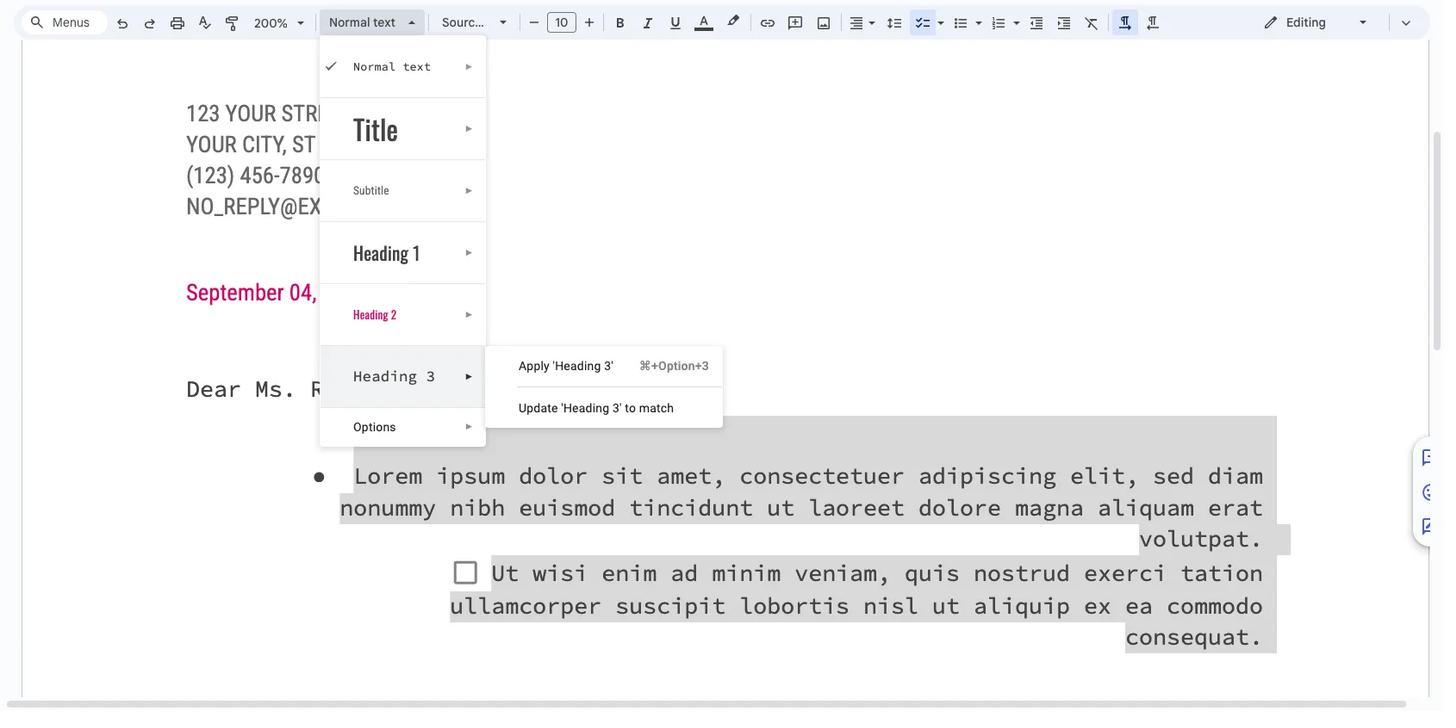 Task type: describe. For each thing, give the bounding box(es) containing it.
⌘+option+3
[[639, 359, 709, 373]]

styles list. normal text selected. option
[[329, 10, 398, 34]]

normal text inside option
[[329, 15, 395, 30]]

title
[[353, 109, 398, 149]]

editing
[[1286, 15, 1326, 30]]

editing button
[[1251, 9, 1381, 35]]

normal inside option
[[329, 15, 370, 30]]

6 ► from the top
[[465, 372, 473, 382]]

heading for heading 1
[[353, 240, 409, 266]]

options o element
[[353, 420, 401, 434]]

line & paragraph spacing image
[[884, 10, 904, 34]]

1 ► from the top
[[465, 62, 473, 72]]

add emoji reaction image
[[1421, 483, 1442, 503]]

a
[[519, 359, 527, 373]]

7 ► from the top
[[465, 422, 473, 432]]

5 ► from the top
[[465, 310, 473, 320]]

3
[[426, 367, 435, 386]]

numbered list menu image
[[1009, 11, 1020, 17]]

normal text inside the title 'list box'
[[353, 59, 431, 74]]

normal inside the title 'list box'
[[353, 59, 396, 74]]

o ptions
[[353, 420, 396, 434]]

update 'heading 3' to match u element
[[519, 402, 679, 415]]

text inside option
[[373, 15, 395, 30]]

2 ► from the top
[[465, 124, 473, 134]]

o
[[353, 420, 362, 434]]

title list box
[[320, 35, 486, 447]]

main toolbar
[[107, 0, 1167, 438]]

3' for u pdate 'heading 3' to match
[[613, 402, 622, 415]]

insert image image
[[814, 10, 834, 34]]

⌘+option+3 element
[[619, 358, 709, 375]]

Font size text field
[[548, 12, 576, 33]]

pdate
[[527, 402, 558, 415]]

subtitle
[[353, 184, 389, 197]]



Task type: locate. For each thing, give the bounding box(es) containing it.
3' left to
[[613, 402, 622, 415]]

heading for heading 2
[[353, 306, 388, 323]]

0 vertical spatial heading
[[353, 240, 409, 266]]

highlight color image
[[724, 10, 743, 31]]

'heading for pdate
[[561, 402, 609, 415]]

1 vertical spatial 3'
[[613, 402, 622, 415]]

0 vertical spatial text
[[373, 15, 395, 30]]

3' up update 'heading 3' to match u element
[[604, 359, 613, 373]]

normal text down styles list. normal text selected. option
[[353, 59, 431, 74]]

Zoom field
[[247, 10, 312, 36]]

normal text
[[329, 15, 395, 30], [353, 59, 431, 74]]

'heading right pply
[[553, 359, 601, 373]]

menu inside title application
[[485, 346, 723, 428]]

0 vertical spatial 'heading
[[553, 359, 601, 373]]

4 ► from the top
[[465, 248, 473, 258]]

pply
[[527, 359, 550, 373]]

bulleted list menu image
[[971, 11, 982, 17]]

heading 1
[[353, 240, 420, 266]]

heading left 1
[[353, 240, 409, 266]]

1 vertical spatial normal
[[353, 59, 396, 74]]

match
[[639, 402, 674, 415]]

'heading
[[553, 359, 601, 373], [561, 402, 609, 415]]

'heading right "pdate" in the left bottom of the page
[[561, 402, 609, 415]]

2 vertical spatial heading
[[353, 367, 417, 386]]

1 heading from the top
[[353, 240, 409, 266]]

0 vertical spatial normal
[[329, 15, 370, 30]]

heading for heading 3
[[353, 367, 417, 386]]

3' for a pply 'heading 3'
[[604, 359, 613, 373]]

a pply 'heading 3'
[[519, 359, 613, 373]]

heading 2
[[353, 306, 397, 323]]

0 vertical spatial normal text
[[329, 15, 395, 30]]

u pdate 'heading 3' to match
[[519, 402, 674, 415]]

normal down styles list. normal text selected. option
[[353, 59, 396, 74]]

suggest edits image
[[1421, 517, 1442, 538]]

menu containing a
[[485, 346, 723, 428]]

1 vertical spatial normal text
[[353, 59, 431, 74]]

3'
[[604, 359, 613, 373], [613, 402, 622, 415]]

heading 3
[[353, 367, 435, 386]]

heading
[[353, 240, 409, 266], [353, 306, 388, 323], [353, 367, 417, 386]]

'heading for pply
[[553, 359, 601, 373]]

3 ► from the top
[[465, 186, 473, 196]]

0 vertical spatial 3'
[[604, 359, 613, 373]]

0 horizontal spatial text
[[373, 15, 395, 30]]

normal
[[329, 15, 370, 30], [353, 59, 396, 74]]

text
[[373, 15, 395, 30], [403, 59, 431, 74]]

to
[[625, 402, 636, 415]]

text color image
[[695, 10, 713, 31]]

ptions
[[362, 420, 396, 434]]

heading left 2 in the left of the page
[[353, 306, 388, 323]]

apply 'heading 3' a element
[[519, 359, 619, 373]]

heading left 3
[[353, 367, 417, 386]]

normal right the zoom field at the top
[[329, 15, 370, 30]]

Font size field
[[547, 12, 583, 34]]

mode and view toolbar
[[1250, 5, 1420, 40]]

3 heading from the top
[[353, 367, 417, 386]]

menu
[[485, 346, 723, 428]]

Menus field
[[22, 10, 108, 34]]

Zoom text field
[[250, 11, 291, 35]]

text inside the title 'list box'
[[403, 59, 431, 74]]

add comment image
[[1421, 448, 1442, 469]]

u
[[519, 402, 527, 415]]

2
[[391, 306, 397, 323]]

title application
[[0, 0, 1444, 712]]

normal text right the zoom field at the top
[[329, 15, 395, 30]]

1 horizontal spatial text
[[403, 59, 431, 74]]

1
[[413, 240, 420, 266]]

1 vertical spatial text
[[403, 59, 431, 74]]

checklist menu image
[[933, 11, 944, 17]]

1 vertical spatial 'heading
[[561, 402, 609, 415]]

1 vertical spatial heading
[[353, 306, 388, 323]]

►
[[465, 62, 473, 72], [465, 124, 473, 134], [465, 186, 473, 196], [465, 248, 473, 258], [465, 310, 473, 320], [465, 372, 473, 382], [465, 422, 473, 432]]

2 heading from the top
[[353, 306, 388, 323]]

font list. source code pro selected. option
[[442, 10, 489, 34]]



Task type: vqa. For each thing, say whether or not it's contained in the screenshot.
first ► from the bottom of the Title 'LIST BOX'
yes



